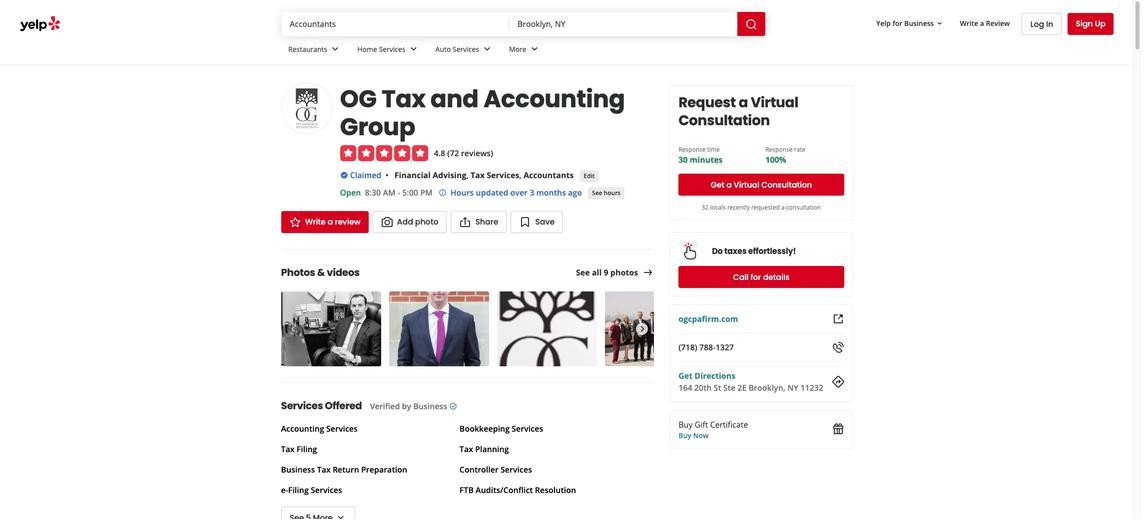 Task type: vqa. For each thing, say whether or not it's contained in the screenshot.
middle Auto Repair button
no



Task type: locate. For each thing, give the bounding box(es) containing it.
0 vertical spatial see
[[592, 189, 602, 197]]

tax filing link
[[281, 444, 317, 455]]

24 chevron down v2 image left auto
[[408, 43, 420, 55]]

write
[[960, 18, 979, 28], [305, 217, 326, 228]]

24 external link v2 image
[[832, 313, 844, 325]]

24 directions v2 image
[[832, 376, 844, 388]]

0 horizontal spatial 24 chevron down v2 image
[[335, 512, 347, 520]]

24 star v2 image
[[289, 217, 301, 229]]

business tax return preparation link
[[281, 465, 407, 476]]

tax up controller
[[460, 444, 473, 455]]

services right home
[[379, 44, 406, 54]]

-
[[398, 188, 400, 199]]

1 horizontal spatial ,
[[519, 170, 522, 181]]

business down tax filing
[[281, 465, 315, 476]]

business for verified by business
[[413, 401, 447, 412]]

a right request
[[739, 93, 748, 112]]

1 vertical spatial consultation
[[762, 179, 812, 191]]

a inside write a review link
[[980, 18, 984, 28]]

788-
[[700, 342, 716, 353]]

services inside auto services link
[[453, 44, 479, 54]]

tax services link
[[471, 170, 519, 181]]

response rate 100%
[[766, 145, 806, 165]]

get up locals on the top
[[711, 179, 725, 191]]

open 8:30 am - 5:00 pm
[[340, 188, 433, 199]]

add photo
[[397, 217, 438, 228]]

0 vertical spatial get
[[711, 179, 725, 191]]

24 chevron down v2 image right auto services
[[481, 43, 493, 55]]

20th
[[694, 383, 712, 394]]

2 horizontal spatial business
[[904, 18, 934, 28]]

1 vertical spatial 24 chevron down v2 image
[[335, 512, 347, 520]]

1 vertical spatial for
[[751, 272, 761, 283]]

24 chevron down v2 image
[[481, 43, 493, 55], [335, 512, 347, 520]]

None field
[[290, 18, 502, 29], [518, 18, 730, 29]]

2 horizontal spatial photo of og tax and accounting group - brooklyn, ny, us. image
[[497, 292, 597, 367]]

2 24 chevron down v2 image from the left
[[408, 43, 420, 55]]

write right 24 star v2 icon
[[305, 217, 326, 228]]

0 horizontal spatial ,
[[466, 170, 469, 181]]

preparation
[[361, 465, 407, 476]]

32
[[702, 203, 709, 212]]

3 24 chevron down v2 image from the left
[[529, 43, 541, 55]]

for for yelp
[[893, 18, 903, 28]]

0 horizontal spatial accounting
[[281, 424, 324, 435]]

ste
[[723, 383, 736, 394]]

e-
[[281, 485, 288, 496]]

0 horizontal spatial for
[[751, 272, 761, 283]]

hours updated over 3 months ago
[[451, 188, 582, 199]]

1 vertical spatial filing
[[288, 485, 309, 496]]

2 response from the left
[[766, 145, 793, 154]]

restaurants link
[[280, 36, 349, 65]]

0 vertical spatial virtual
[[751, 93, 799, 112]]

yelp for business button
[[873, 14, 948, 32]]

1 response from the left
[[679, 145, 706, 154]]

1 vertical spatial business
[[413, 401, 447, 412]]

og
[[340, 82, 377, 116]]

a for write a review
[[328, 217, 333, 228]]

virtual inside button
[[734, 179, 760, 191]]

1 vertical spatial see
[[576, 267, 590, 278]]

24 camera v2 image
[[381, 217, 393, 229]]

0 horizontal spatial photo of og tax and accounting group - brooklyn, ny, us. image
[[281, 292, 381, 367]]

filing down tax filing
[[288, 485, 309, 496]]

0 vertical spatial 24 chevron down v2 image
[[481, 43, 493, 55]]

1 horizontal spatial response
[[766, 145, 793, 154]]

24 chevron down v2 image inside home services link
[[408, 43, 420, 55]]

add photo link
[[373, 212, 447, 234]]

see for see all 9 photos
[[576, 267, 590, 278]]

1 vertical spatial write
[[305, 217, 326, 228]]

get up 164
[[679, 371, 693, 382]]

for inside button
[[893, 18, 903, 28]]

up
[[1095, 18, 1106, 29]]

1 vertical spatial get
[[679, 371, 693, 382]]

photos
[[281, 266, 315, 280]]

24 chevron down v2 image inside the more link
[[529, 43, 541, 55]]

None search field
[[282, 12, 768, 36]]

a for write a review
[[980, 18, 984, 28]]

1 none field from the left
[[290, 18, 502, 29]]

buy
[[679, 420, 693, 431], [679, 431, 691, 441]]

2 horizontal spatial 24 chevron down v2 image
[[529, 43, 541, 55]]

consultation inside request a virtual consultation
[[679, 111, 770, 130]]

a inside request a virtual consultation
[[739, 93, 748, 112]]

Find text field
[[290, 18, 502, 29]]

response
[[679, 145, 706, 154], [766, 145, 793, 154]]

response inside response time 30 minutes
[[679, 145, 706, 154]]

search image
[[746, 18, 758, 30]]

accounting inside og tax and accounting group
[[484, 82, 625, 116]]

24 chevron down v2 image right restaurants in the top left of the page
[[329, 43, 341, 55]]

1 vertical spatial virtual
[[734, 179, 760, 191]]

0 horizontal spatial business
[[281, 465, 315, 476]]

services inside home services link
[[379, 44, 406, 54]]

share button
[[451, 212, 507, 234]]

1 horizontal spatial for
[[893, 18, 903, 28]]

0 horizontal spatial response
[[679, 145, 706, 154]]

over
[[510, 188, 528, 199]]

164
[[679, 383, 692, 394]]

business
[[904, 18, 934, 28], [413, 401, 447, 412], [281, 465, 315, 476]]

photo
[[415, 217, 438, 228]]

call for details link
[[679, 266, 844, 288]]

services up the info alert
[[487, 170, 519, 181]]

ogcpafirm.com
[[679, 314, 738, 325]]

tax inside og tax and accounting group
[[382, 82, 426, 116]]

a left review at the left of page
[[328, 217, 333, 228]]

24 save outline v2 image
[[519, 217, 531, 229]]

photos & videos
[[281, 266, 360, 280]]

4.8 (72 reviews)
[[434, 148, 493, 159]]

home
[[357, 44, 377, 54]]

consultation up time
[[679, 111, 770, 130]]

gift
[[695, 420, 708, 431]]

photo of og tax and accounting group - brooklyn, ny, us. image
[[281, 292, 381, 367], [389, 292, 489, 367], [497, 292, 597, 367]]

1 horizontal spatial none field
[[518, 18, 730, 29]]

0 vertical spatial consultation
[[679, 111, 770, 130]]

24 share v2 image
[[459, 217, 471, 229]]

0 horizontal spatial write
[[305, 217, 326, 228]]

see for see hours
[[592, 189, 602, 197]]

virtual for request a virtual consultation
[[751, 93, 799, 112]]

log
[[1031, 18, 1044, 30]]

see left hours
[[592, 189, 602, 197]]

consultation down 100%
[[762, 179, 812, 191]]

tax down accounting services link
[[281, 444, 295, 455]]

32 locals recently requested a consultation
[[702, 203, 821, 212]]

filing for e-
[[288, 485, 309, 496]]

accountants
[[524, 170, 574, 181]]

a for request a virtual consultation
[[739, 93, 748, 112]]

claimed
[[350, 170, 382, 181]]

restaurants
[[288, 44, 327, 54]]

24 chevron down v2 image down e-filing services
[[335, 512, 347, 520]]

edit button
[[580, 171, 599, 183]]

1 horizontal spatial photo of og tax and accounting group - brooklyn, ny, us. image
[[389, 292, 489, 367]]

call
[[733, 272, 749, 283]]

tax right 'og'
[[382, 82, 426, 116]]

group
[[340, 110, 415, 144]]

0 vertical spatial business
[[904, 18, 934, 28]]

write inside write a review link
[[305, 217, 326, 228]]

a inside get a virtual consultation button
[[727, 179, 732, 191]]

services down offered
[[326, 424, 358, 435]]

tax left "return"
[[317, 465, 331, 476]]

0 vertical spatial for
[[893, 18, 903, 28]]

in
[[1046, 18, 1053, 30]]

return
[[333, 465, 359, 476]]

0 vertical spatial filing
[[297, 444, 317, 455]]

virtual
[[751, 93, 799, 112], [734, 179, 760, 191]]

open
[[340, 188, 361, 199]]

ogcpafirm.com link
[[679, 314, 738, 325]]

response up 100%
[[766, 145, 793, 154]]

previous image
[[287, 324, 298, 336]]

1 horizontal spatial 24 chevron down v2 image
[[481, 43, 493, 55]]

0 vertical spatial accounting
[[484, 82, 625, 116]]

buy left now
[[679, 431, 691, 441]]

months
[[536, 188, 566, 199]]

0 horizontal spatial see
[[576, 267, 590, 278]]

e-filing services link
[[281, 485, 342, 496]]

info alert
[[439, 187, 582, 199]]

1 horizontal spatial accounting
[[484, 82, 625, 116]]

24 chevron down v2 image right more
[[529, 43, 541, 55]]

2 none field from the left
[[518, 18, 730, 29]]

11232
[[801, 383, 824, 394]]

see inside "see hours" link
[[592, 189, 602, 197]]

services right bookkeeping on the bottom of page
[[512, 424, 543, 435]]

0 horizontal spatial get
[[679, 371, 693, 382]]

business left 16 checkmark badged v2 image
[[413, 401, 447, 412]]

write a review link
[[956, 14, 1014, 32]]

1 horizontal spatial get
[[711, 179, 725, 191]]

for
[[893, 18, 903, 28], [751, 272, 761, 283]]

do
[[712, 246, 723, 257]]

consultation inside button
[[762, 179, 812, 191]]

response inside "response rate 100%"
[[766, 145, 793, 154]]

business logo image
[[281, 83, 332, 134]]

response up 30
[[679, 145, 706, 154]]

1 horizontal spatial 24 chevron down v2 image
[[408, 43, 420, 55]]

9
[[604, 267, 608, 278]]

get inside get directions 164 20th st ste 2e brooklyn, ny 11232
[[679, 371, 693, 382]]

see hours
[[592, 189, 621, 197]]

services up accounting services link
[[281, 399, 323, 413]]

0 vertical spatial buy
[[679, 420, 693, 431]]

minutes
[[690, 154, 723, 165]]

1 vertical spatial buy
[[679, 431, 691, 441]]

ftb audits/conflict resolution link
[[460, 485, 576, 496]]

write inside write a review link
[[960, 18, 979, 28]]

a up recently
[[727, 179, 732, 191]]

response time 30 minutes
[[679, 145, 723, 165]]

2 photo of og tax and accounting group - brooklyn, ny, us. image from the left
[[389, 292, 489, 367]]

services offered
[[281, 399, 362, 413]]

0 vertical spatial write
[[960, 18, 979, 28]]

see inside see all 9 photos link
[[576, 267, 590, 278]]

(72
[[447, 148, 459, 159]]

og tax and accounting group
[[340, 82, 625, 144]]

2e
[[738, 383, 747, 394]]

consultation for request a virtual consultation
[[679, 111, 770, 130]]

get inside button
[[711, 179, 725, 191]]

8:30
[[365, 188, 381, 199]]

add
[[397, 217, 413, 228]]

1 24 chevron down v2 image from the left
[[329, 43, 341, 55]]

business tax return preparation
[[281, 465, 407, 476]]

for right yelp
[[893, 18, 903, 28]]

tax
[[382, 82, 426, 116], [471, 170, 485, 181], [281, 444, 295, 455], [460, 444, 473, 455], [317, 465, 331, 476]]

virtual inside request a virtual consultation
[[751, 93, 799, 112]]

0 horizontal spatial 24 chevron down v2 image
[[329, 43, 341, 55]]

review
[[335, 217, 361, 228]]

buy up buy now link
[[679, 420, 693, 431]]

2 vertical spatial business
[[281, 465, 315, 476]]

services right auto
[[453, 44, 479, 54]]

write left the review
[[960, 18, 979, 28]]

, up over on the left of the page
[[519, 170, 522, 181]]

24 chevron down v2 image
[[329, 43, 341, 55], [408, 43, 420, 55], [529, 43, 541, 55]]

yelp for business
[[877, 18, 934, 28]]

16 info v2 image
[[439, 189, 447, 197]]

business left '16 chevron down v2' icon
[[904, 18, 934, 28]]

24 chevron down v2 image inside the restaurants link
[[329, 43, 341, 55]]

advising
[[433, 170, 466, 181]]

1 horizontal spatial see
[[592, 189, 602, 197]]

see left all
[[576, 267, 590, 278]]

0 horizontal spatial none field
[[290, 18, 502, 29]]

write for write a review
[[960, 18, 979, 28]]

,
[[466, 170, 469, 181], [519, 170, 522, 181]]

24 phone v2 image
[[832, 342, 844, 354]]

details
[[763, 272, 790, 283]]

a inside write a review link
[[328, 217, 333, 228]]

(718) 788-1327
[[679, 342, 734, 353]]

for right call at the bottom right
[[751, 272, 761, 283]]

1 vertical spatial accounting
[[281, 424, 324, 435]]

a left the review
[[980, 18, 984, 28]]

business inside button
[[904, 18, 934, 28]]

1 horizontal spatial write
[[960, 18, 979, 28]]

1 buy from the top
[[679, 420, 693, 431]]

, up hours
[[466, 170, 469, 181]]

1 horizontal spatial business
[[413, 401, 447, 412]]

filing down accounting services link
[[297, 444, 317, 455]]



Task type: describe. For each thing, give the bounding box(es) containing it.
24 chevron down v2 image for home services
[[408, 43, 420, 55]]

virtual for get a virtual consultation
[[734, 179, 760, 191]]

24 arrow right v2 image
[[642, 267, 654, 279]]

bookkeeping services
[[460, 424, 543, 435]]

tax down reviews)
[[471, 170, 485, 181]]

Near text field
[[518, 18, 730, 29]]

request
[[679, 93, 736, 112]]

24 chevron down v2 image for more
[[529, 43, 541, 55]]

buy gift certificate buy now
[[679, 420, 748, 441]]

a right requested
[[782, 203, 785, 212]]

see hours link
[[588, 188, 625, 200]]

none field near
[[518, 18, 730, 29]]

by
[[402, 401, 411, 412]]

controller services
[[460, 465, 532, 476]]

now
[[693, 431, 709, 441]]

review
[[986, 18, 1010, 28]]

locals
[[710, 203, 726, 212]]

hours
[[604, 189, 621, 197]]

reviews)
[[461, 148, 493, 159]]

e-filing services
[[281, 485, 342, 496]]

next image
[[637, 324, 648, 336]]

ftb
[[460, 485, 474, 496]]

effortlessly!
[[748, 246, 796, 257]]

response for 100%
[[766, 145, 793, 154]]

edit
[[584, 172, 595, 180]]

hours
[[451, 188, 474, 199]]

planning
[[475, 444, 509, 455]]

photos & videos element
[[265, 250, 705, 369]]

business for yelp for business
[[904, 18, 934, 28]]

a for get a virtual consultation
[[727, 179, 732, 191]]

bookkeeping services link
[[460, 424, 543, 435]]

(718)
[[679, 342, 697, 353]]

rate
[[794, 145, 806, 154]]

sign up
[[1076, 18, 1106, 29]]

3 photo of og tax and accounting group - brooklyn, ny, us. image from the left
[[497, 292, 597, 367]]

4.8 star rating image
[[340, 145, 428, 161]]

2 buy from the top
[[679, 431, 691, 441]]

2 , from the left
[[519, 170, 522, 181]]

get a virtual consultation button
[[679, 174, 844, 196]]

directions
[[695, 371, 736, 382]]

accounting services link
[[281, 424, 358, 435]]

16 claim filled v2 image
[[340, 171, 348, 179]]

bookkeeping
[[460, 424, 510, 435]]

ago
[[568, 188, 582, 199]]

16 checkmark badged v2 image
[[449, 403, 457, 411]]

accounting services
[[281, 424, 358, 435]]

taxes
[[724, 246, 747, 257]]

for for call
[[751, 272, 761, 283]]

tax planning link
[[460, 444, 509, 455]]

and
[[431, 82, 479, 116]]

24 chevron down v2 image for restaurants
[[329, 43, 341, 55]]

get a virtual consultation
[[711, 179, 812, 191]]

photos
[[611, 267, 638, 278]]

more
[[509, 44, 527, 54]]

filing for tax
[[297, 444, 317, 455]]

accounting inside services offered element
[[281, 424, 324, 435]]

videos
[[327, 266, 360, 280]]

pm
[[420, 188, 433, 199]]

financial advising link
[[395, 170, 466, 181]]

sign up link
[[1068, 13, 1114, 35]]

write a review
[[960, 18, 1010, 28]]

business categories element
[[280, 36, 1114, 65]]

services offered element
[[265, 383, 654, 520]]

buy now link
[[679, 431, 709, 441]]

get directions 164 20th st ste 2e brooklyn, ny 11232
[[679, 371, 824, 394]]

request a virtual consultation
[[679, 93, 799, 130]]

financial advising , tax services , accountants
[[395, 170, 574, 181]]

verified
[[370, 401, 400, 412]]

save button
[[511, 212, 563, 234]]

3
[[530, 188, 534, 199]]

consultation
[[786, 203, 821, 212]]

response for 30
[[679, 145, 706, 154]]

write for write a review
[[305, 217, 326, 228]]

1327
[[716, 342, 734, 353]]

time
[[707, 145, 720, 154]]

24 gift v2 image
[[832, 423, 844, 435]]

get for get a virtual consultation
[[711, 179, 725, 191]]

none field find
[[290, 18, 502, 29]]

1 , from the left
[[466, 170, 469, 181]]

24 chevron down v2 image inside auto services link
[[481, 43, 493, 55]]

log in link
[[1022, 13, 1062, 35]]

get directions link
[[679, 371, 736, 382]]

recently
[[728, 203, 750, 212]]

24 chevron down v2 image inside services offered element
[[335, 512, 347, 520]]

16 chevron down v2 image
[[936, 19, 944, 27]]

write a review link
[[281, 212, 369, 234]]

30
[[679, 154, 688, 165]]

get for get directions 164 20th st ste 2e brooklyn, ny 11232
[[679, 371, 693, 382]]

audits/conflict
[[476, 485, 533, 496]]

ny
[[788, 383, 799, 394]]

1 photo of og tax and accounting group - brooklyn, ny, us. image from the left
[[281, 292, 381, 367]]

do taxes effortlessly!
[[712, 246, 796, 257]]

financial
[[395, 170, 431, 181]]

controller services link
[[460, 465, 532, 476]]

resolution
[[535, 485, 576, 496]]

brooklyn,
[[749, 383, 786, 394]]

5:00
[[402, 188, 418, 199]]

write a review
[[305, 217, 361, 228]]

verified by business
[[370, 401, 447, 412]]

log in
[[1031, 18, 1053, 30]]

consultation for get a virtual consultation
[[762, 179, 812, 191]]

auto services link
[[428, 36, 501, 65]]

see all 9 photos
[[576, 267, 638, 278]]

yelp
[[877, 18, 891, 28]]

services down business tax return preparation
[[311, 485, 342, 496]]

&
[[317, 266, 325, 280]]

updated
[[476, 188, 508, 199]]

save
[[535, 217, 555, 228]]

am
[[383, 188, 396, 199]]

services up 'ftb audits/conflict resolution' link
[[501, 465, 532, 476]]



